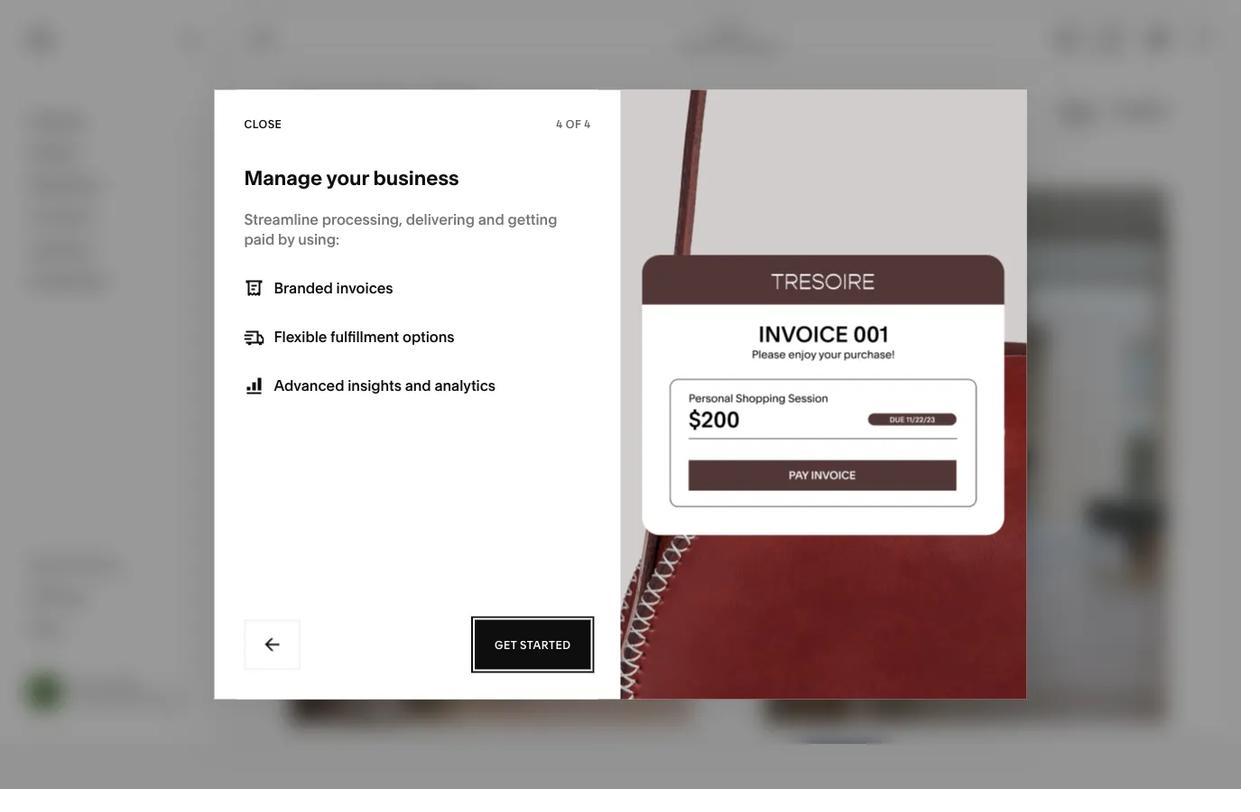 Task type: describe. For each thing, give the bounding box(es) containing it.
asset library link
[[30, 554, 200, 576]]

marketing
[[30, 176, 100, 194]]

scheduling link
[[30, 271, 200, 293]]

flexible
[[274, 328, 327, 346]]

selling
[[30, 144, 76, 162]]

edit
[[251, 33, 277, 46]]

work
[[716, 25, 743, 38]]

website link
[[30, 111, 200, 132]]

fulfillment
[[331, 328, 399, 346]]

asset
[[30, 555, 69, 573]]

gary
[[72, 678, 96, 691]]

asset library
[[30, 555, 120, 573]]

settings
[[30, 587, 87, 605]]

1 vertical spatial and
[[405, 377, 431, 395]]

advanced insights and analytics
[[274, 377, 496, 395]]

advanced
[[274, 377, 344, 395]]

started
[[520, 638, 571, 651]]

orlandogary85@gmail.com
[[72, 693, 210, 706]]

analytics
[[30, 240, 93, 258]]

contacts
[[30, 208, 92, 226]]

flexible fulfillment options
[[274, 328, 455, 346]]

of
[[566, 118, 581, 131]]

options
[[403, 328, 455, 346]]

branded invoices
[[274, 279, 393, 297]]

branded
[[274, 279, 333, 297]]

get
[[495, 638, 517, 651]]

portfolio
[[678, 40, 722, 53]]

paid
[[244, 231, 275, 248]]

get started button
[[475, 620, 591, 670]]

insights
[[348, 377, 402, 395]]

gary orlando orlandogary85@gmail.com
[[72, 678, 210, 706]]



Task type: locate. For each thing, give the bounding box(es) containing it.
and right insights
[[405, 377, 431, 395]]

close
[[244, 118, 282, 131]]

help
[[30, 619, 62, 637]]

using:
[[298, 231, 339, 248]]

streamline
[[244, 211, 319, 228]]

1 horizontal spatial and
[[478, 211, 504, 228]]

get started
[[495, 638, 571, 651]]

0 horizontal spatial 4
[[556, 118, 563, 131]]

selling link
[[30, 143, 200, 164]]

scheduling
[[30, 272, 108, 290]]

streamline processing, delivering and getting paid by using:
[[244, 211, 558, 248]]

1 horizontal spatial 4
[[584, 118, 591, 131]]

business
[[373, 165, 459, 190]]

4 left of
[[556, 118, 563, 131]]

getting
[[508, 211, 558, 228]]

help link
[[30, 618, 62, 638]]

analytics
[[435, 377, 496, 395]]

4 right of
[[584, 118, 591, 131]]

edit button
[[239, 23, 288, 56]]

4
[[556, 118, 563, 131], [584, 118, 591, 131]]

analytics link
[[30, 239, 200, 260]]

and
[[478, 211, 504, 228], [405, 377, 431, 395]]

tab list
[[1047, 25, 1130, 54]]

processing,
[[322, 211, 403, 228]]

1 4 from the left
[[556, 118, 563, 131]]

manage your business
[[244, 165, 459, 190]]

library
[[72, 555, 120, 573]]

your
[[326, 165, 369, 190]]

settings link
[[30, 586, 200, 608]]

and inside streamline processing, delivering and getting paid by using:
[[478, 211, 504, 228]]

2 4 from the left
[[584, 118, 591, 131]]

close button
[[244, 108, 282, 141]]

invoices
[[336, 279, 393, 297]]

marketing link
[[30, 175, 200, 196]]

·
[[724, 40, 727, 53]]

website
[[30, 112, 86, 130]]

0 vertical spatial and
[[478, 211, 504, 228]]

0 horizontal spatial and
[[405, 377, 431, 395]]

work portfolio · published
[[678, 25, 781, 53]]

and left getting
[[478, 211, 504, 228]]

manage
[[244, 165, 323, 190]]

delivering
[[406, 211, 475, 228]]

by
[[278, 231, 295, 248]]

orlando
[[99, 678, 141, 691]]

published
[[729, 40, 781, 53]]

4 of 4
[[556, 118, 591, 131]]

contacts link
[[30, 207, 200, 228]]



